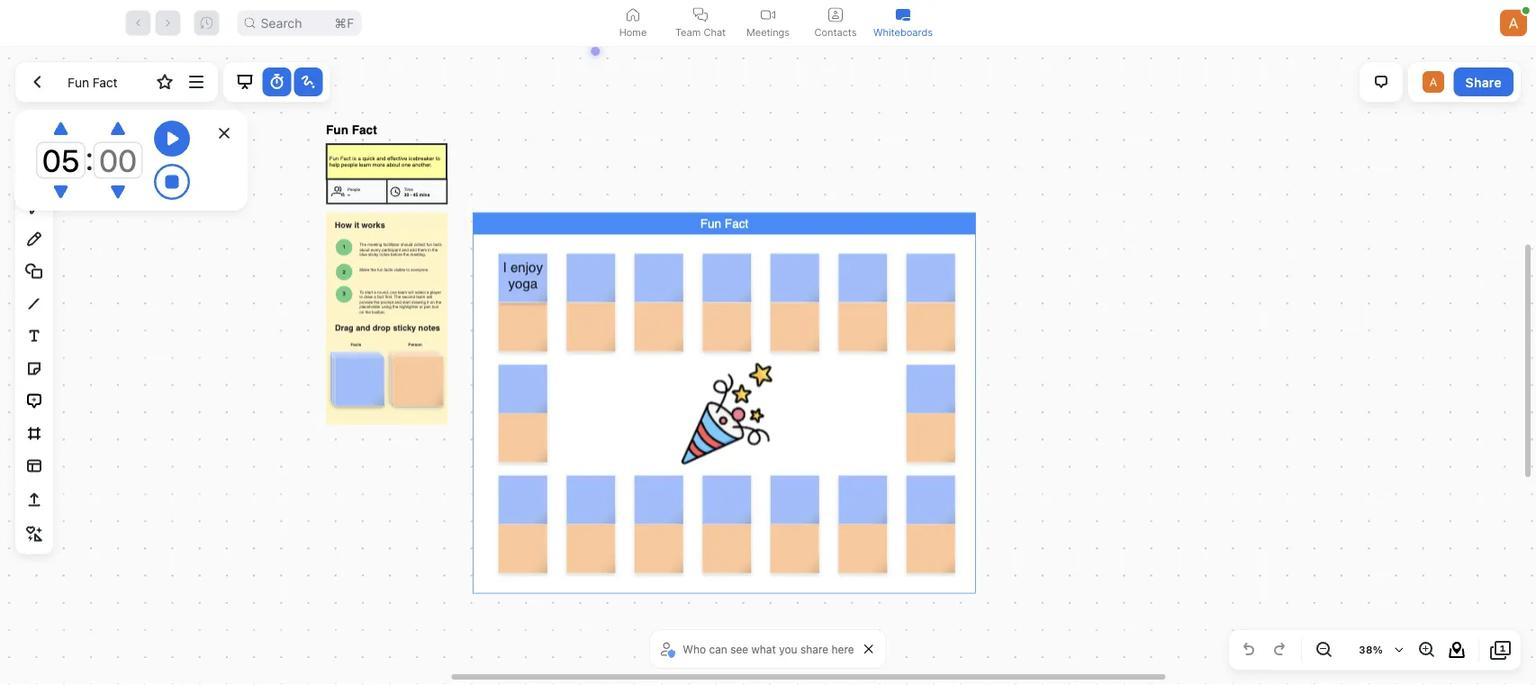 Task type: vqa. For each thing, say whether or not it's contained in the screenshot.
the Magnifier icon
yes



Task type: describe. For each thing, give the bounding box(es) containing it.
avatar image
[[1500, 9, 1527, 36]]

contacts button
[[802, 0, 870, 46]]

meetings button
[[734, 0, 802, 46]]

team chat
[[675, 26, 726, 38]]

⌘f
[[334, 15, 354, 31]]

home small image
[[626, 8, 640, 22]]

chat
[[704, 26, 726, 38]]

whiteboards button
[[870, 0, 937, 46]]

search
[[261, 15, 302, 31]]

contacts
[[815, 26, 857, 38]]

home button
[[599, 0, 667, 46]]

team
[[675, 26, 701, 38]]

tab list containing home
[[599, 0, 937, 46]]



Task type: locate. For each thing, give the bounding box(es) containing it.
profile contact image
[[829, 8, 843, 22], [829, 8, 843, 22]]

home
[[619, 26, 647, 38]]

tab list
[[599, 0, 937, 46]]

video on image
[[761, 8, 775, 22], [761, 8, 775, 22]]

home small image
[[626, 8, 640, 22]]

whiteboards
[[874, 26, 933, 38]]

online image
[[1523, 7, 1530, 14], [1523, 7, 1530, 14]]

magnifier image
[[244, 18, 255, 28], [244, 18, 255, 28]]

team chat image
[[693, 8, 708, 22], [693, 8, 708, 22]]

meetings
[[747, 26, 790, 38]]

team chat button
[[667, 0, 734, 46]]

whiteboard small image
[[896, 8, 911, 22], [896, 8, 911, 22]]



